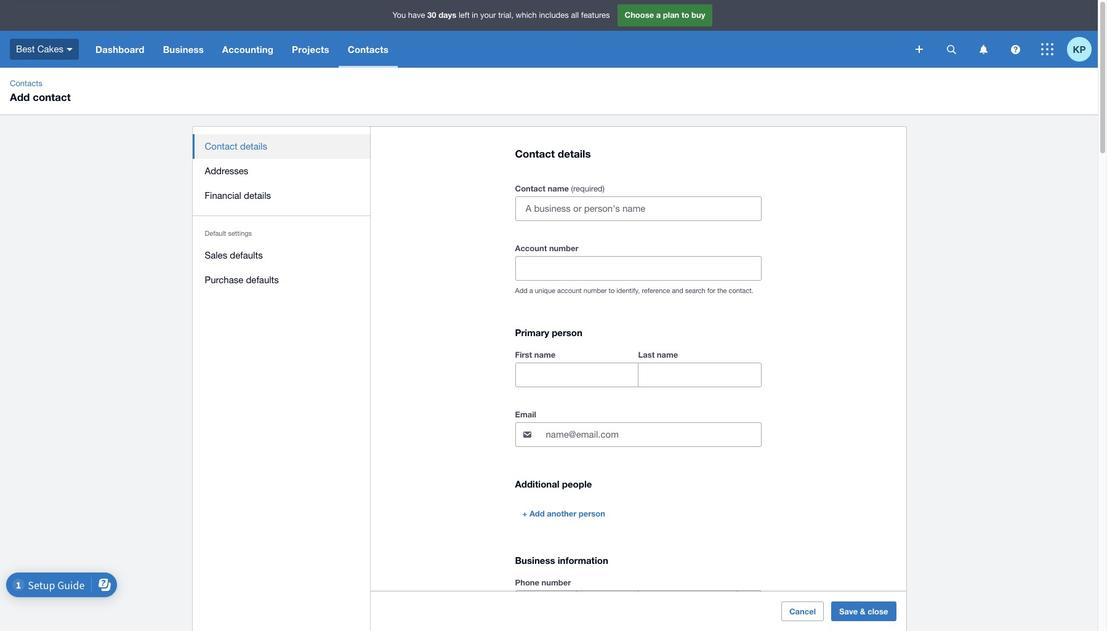 Task type: locate. For each thing, give the bounding box(es) containing it.
number
[[549, 243, 579, 253], [584, 287, 607, 295], [542, 578, 571, 588]]

includes
[[539, 11, 569, 20]]

1 vertical spatial number
[[584, 287, 607, 295]]

dashboard
[[95, 44, 145, 55]]

1 vertical spatial contacts
[[10, 79, 42, 88]]

phone number
[[515, 578, 571, 588]]

contacts link
[[5, 78, 47, 90]]

contact left the '(required)'
[[515, 184, 546, 194]]

number for phone number
[[542, 578, 571, 588]]

best cakes button
[[0, 31, 86, 68]]

contact
[[33, 91, 71, 103]]

2 vertical spatial number
[[542, 578, 571, 588]]

reference
[[642, 287, 670, 295]]

name left the '(required)'
[[548, 184, 569, 194]]

contact details up addresses
[[205, 141, 267, 152]]

a left the unique
[[530, 287, 533, 295]]

contact inside 'menu'
[[205, 141, 238, 152]]

close
[[868, 607, 888, 617]]

name for first
[[535, 350, 556, 360]]

0 vertical spatial to
[[682, 10, 690, 20]]

person right primary
[[552, 327, 583, 338]]

to left identify,
[[609, 287, 615, 295]]

2 horizontal spatial add
[[530, 509, 545, 519]]

you have 30 days left in your trial, which includes all features
[[393, 10, 610, 20]]

svg image
[[1042, 43, 1054, 55], [947, 45, 956, 54], [980, 45, 988, 54], [916, 46, 923, 53], [66, 48, 73, 51]]

contact
[[205, 141, 238, 152], [515, 147, 555, 160], [515, 184, 546, 194]]

Number field
[[638, 591, 732, 615]]

sales
[[205, 250, 227, 261]]

1 vertical spatial to
[[609, 287, 615, 295]]

account number
[[515, 243, 579, 253]]

account
[[557, 287, 582, 295]]

add down contacts link
[[10, 91, 30, 103]]

0 vertical spatial person
[[552, 327, 583, 338]]

contact up contact name (required) at the top
[[515, 147, 555, 160]]

1 horizontal spatial to
[[682, 10, 690, 20]]

settings
[[228, 230, 252, 237]]

0 horizontal spatial contact details
[[205, 141, 267, 152]]

financial
[[205, 190, 241, 201]]

0 vertical spatial defaults
[[230, 250, 263, 261]]

details up addresses
[[240, 141, 267, 152]]

last
[[638, 350, 655, 360]]

name right last
[[657, 350, 678, 360]]

projects button
[[283, 31, 339, 68]]

contacts inside contacts add contact
[[10, 79, 42, 88]]

save & close button
[[832, 602, 897, 621]]

0 vertical spatial add
[[10, 91, 30, 103]]

details
[[240, 141, 267, 152], [558, 147, 591, 160], [244, 190, 271, 201]]

in
[[472, 11, 478, 20]]

which
[[516, 11, 537, 20]]

details for contact details link
[[240, 141, 267, 152]]

a left plan on the right top of page
[[656, 10, 661, 20]]

svg image inside best cakes "popup button"
[[66, 48, 73, 51]]

name right first
[[535, 350, 556, 360]]

and
[[672, 287, 684, 295]]

add left the unique
[[515, 287, 528, 295]]

defaults down sales defaults link
[[246, 275, 279, 285]]

a inside 'banner'
[[656, 10, 661, 20]]

information
[[558, 555, 608, 566]]

person right another
[[579, 509, 605, 519]]

best cakes
[[16, 44, 63, 54]]

add
[[10, 91, 30, 103], [515, 287, 528, 295], [530, 509, 545, 519]]

name
[[548, 184, 569, 194], [535, 350, 556, 360], [657, 350, 678, 360]]

accounting button
[[213, 31, 283, 68]]

+
[[523, 509, 527, 519]]

a
[[656, 10, 661, 20], [530, 287, 533, 295]]

to
[[682, 10, 690, 20], [609, 287, 615, 295]]

add a unique account number to identify, reference and search for the contact.
[[515, 287, 754, 295]]

contacts right projects dropdown button
[[348, 44, 389, 55]]

people
[[562, 479, 592, 490]]

business
[[163, 44, 204, 55], [515, 555, 555, 566]]

dashboard link
[[86, 31, 154, 68]]

0 vertical spatial number
[[549, 243, 579, 253]]

banner
[[0, 0, 1098, 68]]

default
[[205, 230, 226, 237]]

menu
[[192, 127, 370, 300]]

1 vertical spatial person
[[579, 509, 605, 519]]

contacts add contact
[[10, 79, 71, 103]]

purchase defaults link
[[192, 268, 370, 293]]

addresses
[[205, 166, 248, 176]]

business inside dropdown button
[[163, 44, 204, 55]]

person
[[552, 327, 583, 338], [579, 509, 605, 519]]

group
[[515, 348, 762, 388]]

choose a plan to buy
[[625, 10, 706, 20]]

additional people
[[515, 479, 592, 490]]

add right '+'
[[530, 509, 545, 519]]

purchase
[[205, 275, 243, 285]]

add inside contacts add contact
[[10, 91, 30, 103]]

contact up addresses
[[205, 141, 238, 152]]

defaults inside purchase defaults "link"
[[246, 275, 279, 285]]

First name field
[[516, 364, 638, 387]]

kp button
[[1067, 31, 1098, 68]]

Last name field
[[638, 364, 761, 387]]

1 vertical spatial a
[[530, 287, 533, 295]]

cancel button
[[782, 602, 824, 621]]

contact details link
[[192, 134, 370, 159]]

1 vertical spatial business
[[515, 555, 555, 566]]

person inside button
[[579, 509, 605, 519]]

business button
[[154, 31, 213, 68]]

defaults down settings
[[230, 250, 263, 261]]

1 horizontal spatial add
[[515, 287, 528, 295]]

0 vertical spatial a
[[656, 10, 661, 20]]

unique
[[535, 287, 556, 295]]

contact details up contact name (required) at the top
[[515, 147, 591, 160]]

0 horizontal spatial business
[[163, 44, 204, 55]]

defaults for purchase defaults
[[246, 275, 279, 285]]

0 horizontal spatial contacts
[[10, 79, 42, 88]]

contact details
[[205, 141, 267, 152], [515, 147, 591, 160]]

Email text field
[[545, 423, 761, 447]]

phone number group
[[515, 591, 762, 615]]

0 horizontal spatial a
[[530, 287, 533, 295]]

2 vertical spatial add
[[530, 509, 545, 519]]

details up the '(required)'
[[558, 147, 591, 160]]

financial details link
[[192, 184, 370, 208]]

contacts
[[348, 44, 389, 55], [10, 79, 42, 88]]

details down 'addresses' link
[[244, 190, 271, 201]]

banner containing kp
[[0, 0, 1098, 68]]

1 vertical spatial defaults
[[246, 275, 279, 285]]

sales defaults link
[[192, 243, 370, 268]]

group containing first name
[[515, 348, 762, 388]]

name for contact
[[548, 184, 569, 194]]

defaults
[[230, 250, 263, 261], [246, 275, 279, 285]]

contacts up contact
[[10, 79, 42, 88]]

add inside button
[[530, 509, 545, 519]]

0 horizontal spatial add
[[10, 91, 30, 103]]

contacts inside popup button
[[348, 44, 389, 55]]

have
[[408, 11, 425, 20]]

1 horizontal spatial contacts
[[348, 44, 389, 55]]

0 vertical spatial business
[[163, 44, 204, 55]]

search
[[685, 287, 706, 295]]

default settings
[[205, 230, 252, 237]]

defaults inside sales defaults link
[[230, 250, 263, 261]]

identify,
[[617, 287, 640, 295]]

0 vertical spatial contacts
[[348, 44, 389, 55]]

1 horizontal spatial a
[[656, 10, 661, 20]]

remove phone number image
[[737, 591, 762, 615]]

1 horizontal spatial business
[[515, 555, 555, 566]]

Country field
[[516, 591, 576, 615]]

to left the buy
[[682, 10, 690, 20]]

(required)
[[571, 184, 605, 194]]



Task type: describe. For each thing, give the bounding box(es) containing it.
phone
[[515, 578, 540, 588]]

best
[[16, 44, 35, 54]]

projects
[[292, 44, 329, 55]]

contact.
[[729, 287, 754, 295]]

Area field
[[577, 591, 638, 615]]

a for add
[[530, 287, 533, 295]]

contacts button
[[339, 31, 398, 68]]

save & close
[[840, 607, 888, 617]]

left
[[459, 11, 470, 20]]

details for financial details link
[[244, 190, 271, 201]]

primary
[[515, 327, 549, 338]]

cakes
[[37, 44, 63, 54]]

add for contact
[[10, 91, 30, 103]]

you
[[393, 11, 406, 20]]

trial,
[[498, 11, 514, 20]]

contact name (required)
[[515, 184, 605, 194]]

Account number field
[[516, 257, 761, 280]]

add for another
[[530, 509, 545, 519]]

additional
[[515, 479, 560, 490]]

buy
[[692, 10, 706, 20]]

1 vertical spatial add
[[515, 287, 528, 295]]

primary person
[[515, 327, 583, 338]]

plan
[[663, 10, 680, 20]]

business for business information
[[515, 555, 555, 566]]

all
[[571, 11, 579, 20]]

addresses link
[[192, 159, 370, 184]]

your
[[480, 11, 496, 20]]

1 horizontal spatial contact details
[[515, 147, 591, 160]]

financial details
[[205, 190, 271, 201]]

contacts for contacts
[[348, 44, 389, 55]]

account
[[515, 243, 547, 253]]

+ add another person
[[523, 509, 605, 519]]

first name
[[515, 350, 556, 360]]

save
[[840, 607, 858, 617]]

name for last
[[657, 350, 678, 360]]

last name
[[638, 350, 678, 360]]

svg image
[[1011, 45, 1020, 54]]

features
[[581, 11, 610, 20]]

for
[[708, 287, 716, 295]]

sales defaults
[[205, 250, 263, 261]]

choose
[[625, 10, 654, 20]]

menu containing contact details
[[192, 127, 370, 300]]

to inside 'banner'
[[682, 10, 690, 20]]

defaults for sales defaults
[[230, 250, 263, 261]]

days
[[439, 10, 457, 20]]

30
[[428, 10, 436, 20]]

accounting
[[222, 44, 273, 55]]

kp
[[1073, 43, 1086, 55]]

first
[[515, 350, 532, 360]]

business for business
[[163, 44, 204, 55]]

another
[[547, 509, 577, 519]]

0 horizontal spatial to
[[609, 287, 615, 295]]

&
[[860, 607, 866, 617]]

the
[[718, 287, 727, 295]]

contacts for contacts add contact
[[10, 79, 42, 88]]

number for account number
[[549, 243, 579, 253]]

email
[[515, 410, 536, 420]]

+ add another person button
[[515, 504, 613, 524]]

purchase defaults
[[205, 275, 279, 285]]

business information
[[515, 555, 608, 566]]

a for choose
[[656, 10, 661, 20]]

A business or person's name field
[[516, 197, 761, 221]]

cancel
[[790, 607, 816, 617]]



Task type: vqa. For each thing, say whether or not it's contained in the screenshot.
add corresponding to another
yes



